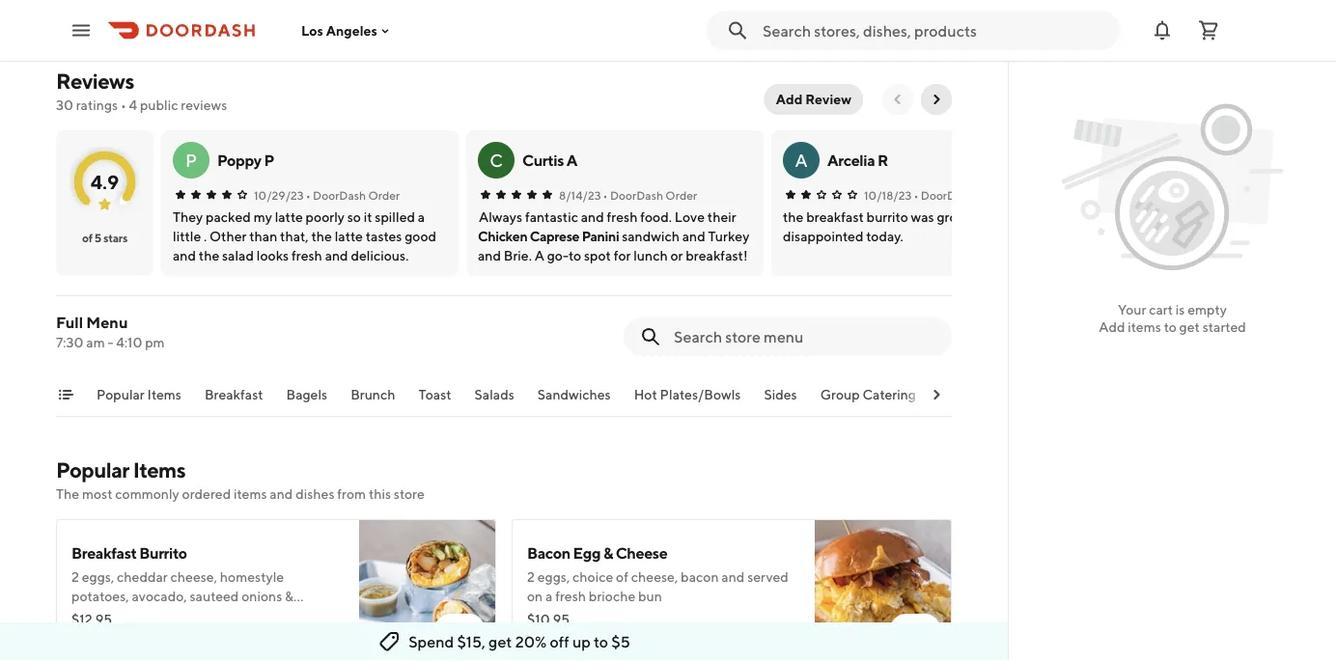 Task type: vqa. For each thing, say whether or not it's contained in the screenshot.
commonly
yes



Task type: locate. For each thing, give the bounding box(es) containing it.
get right $15,
[[489, 633, 512, 652]]

egg
[[573, 544, 601, 563]]

coffee
[[940, 387, 982, 403]]

a left arcelia
[[795, 150, 808, 171]]

eggs, inside the breakfast burrito 2 eggs, cheddar cheese, homestyle potatoes, avocado, sauteed onions & peppers, fresh spicy salsa
[[82, 569, 114, 585]]

of left '5'
[[82, 231, 92, 244]]

1 horizontal spatial a
[[795, 150, 808, 171]]

0 horizontal spatial fresh
[[128, 608, 158, 624]]

doordash right 10/18/23
[[921, 188, 975, 202]]

0 horizontal spatial add button
[[435, 614, 485, 645]]

1 vertical spatial items
[[234, 486, 267, 502]]

1 horizontal spatial cheese,
[[632, 569, 678, 585]]

2 2 from the left
[[527, 569, 535, 585]]

1 doordash from the left
[[313, 188, 366, 202]]

1 horizontal spatial p
[[264, 151, 274, 170]]

angeles
[[326, 22, 378, 38]]

breakfast left the bagels on the bottom left of the page
[[205, 387, 263, 403]]

items down pm
[[147, 387, 182, 403]]

1 horizontal spatial eggs,
[[538, 569, 570, 585]]

eggs, up the potatoes, at bottom left
[[82, 569, 114, 585]]

eggs, inside the bacon egg & cheese 2 eggs, choice of cheese, bacon and served on a fresh brioche bun $10.95
[[538, 569, 570, 585]]

• inside reviews 30 ratings • 4 public reviews
[[121, 97, 126, 113]]

cheese, up the sauteed
[[171, 569, 217, 585]]

0 vertical spatial items
[[1129, 319, 1162, 335]]

doordash for p
[[313, 188, 366, 202]]

dishes
[[296, 486, 335, 502]]

1 horizontal spatial of
[[616, 569, 629, 585]]

2 inside the breakfast burrito 2 eggs, cheddar cheese, homestyle potatoes, avocado, sauteed onions & peppers, fresh spicy salsa
[[71, 569, 79, 585]]

0 vertical spatial breakfast
[[205, 387, 263, 403]]

0 vertical spatial popular
[[97, 387, 145, 403]]

1 horizontal spatial order
[[666, 188, 698, 202]]

to inside your cart is empty add items to get started
[[1165, 319, 1177, 335]]

plates/bowls
[[660, 387, 741, 403]]

• left 4
[[121, 97, 126, 113]]

and left dishes
[[270, 486, 293, 502]]

0 vertical spatial and
[[270, 486, 293, 502]]

poppy p
[[217, 151, 274, 170]]

0 horizontal spatial to
[[594, 633, 609, 652]]

breakfast up the potatoes, at bottom left
[[71, 544, 137, 563]]

0 horizontal spatial &
[[285, 589, 294, 605]]

1 vertical spatial and
[[722, 569, 745, 585]]

1 horizontal spatial and
[[722, 569, 745, 585]]

$15,
[[457, 633, 486, 652]]

2 order from the left
[[666, 188, 698, 202]]

full
[[56, 313, 83, 332]]

popular items button
[[97, 385, 182, 416]]

coffee & tea button
[[940, 385, 1018, 416]]

-
[[108, 335, 114, 351]]

popular items
[[97, 387, 182, 403]]

up
[[573, 633, 591, 652]]

0 horizontal spatial review
[[806, 91, 852, 107]]

• right 10/18/23
[[914, 188, 919, 202]]

served
[[748, 569, 789, 585]]

•
[[121, 97, 126, 113], [306, 188, 311, 202], [603, 188, 608, 202], [914, 188, 919, 202]]

1 vertical spatial items
[[133, 458, 186, 483]]

2 horizontal spatial &
[[985, 387, 994, 403]]

0 horizontal spatial cheese,
[[171, 569, 217, 585]]

• right 10/29/23
[[306, 188, 311, 202]]

of
[[82, 231, 92, 244], [616, 569, 629, 585]]

2 horizontal spatial doordash
[[921, 188, 975, 202]]

cheese,
[[171, 569, 217, 585], [632, 569, 678, 585]]

0 vertical spatial fresh
[[556, 589, 586, 605]]

• right the 8/14/23
[[603, 188, 608, 202]]

brunch button
[[351, 385, 396, 416]]

to for items
[[1165, 319, 1177, 335]]

0 horizontal spatial 2
[[71, 569, 79, 585]]

fresh
[[556, 589, 586, 605], [128, 608, 158, 624]]

eggs,
[[82, 569, 114, 585], [538, 569, 570, 585]]

1 horizontal spatial to
[[1165, 319, 1177, 335]]

ratings
[[76, 97, 118, 113]]

0 vertical spatial review
[[806, 91, 852, 107]]

to right up
[[594, 633, 609, 652]]

potatoes,
[[71, 589, 129, 605]]

scroll menu navigation right image
[[929, 387, 945, 403]]

Store search: begin typing to search for stores available on DoorDash text field
[[763, 20, 1109, 41]]

stars
[[103, 231, 128, 244]]

10/18/23
[[865, 188, 912, 202]]

doordash
[[313, 188, 366, 202], [611, 188, 664, 202], [921, 188, 975, 202]]

1 vertical spatial to
[[594, 633, 609, 652]]

and inside the bacon egg & cheese 2 eggs, choice of cheese, bacon and served on a fresh brioche bun $10.95
[[722, 569, 745, 585]]

add inside button
[[776, 91, 803, 107]]

items inside "button"
[[147, 387, 182, 403]]

30
[[56, 97, 73, 113]]

• doordash order right 10/29/23
[[306, 188, 400, 202]]

fresh right a
[[556, 589, 586, 605]]

a
[[795, 150, 808, 171], [567, 151, 578, 170]]

items up commonly
[[133, 458, 186, 483]]

los angeles button
[[301, 22, 393, 38]]

of 5 stars
[[82, 231, 128, 244]]

2 vertical spatial &
[[285, 589, 294, 605]]

1 horizontal spatial fresh
[[556, 589, 586, 605]]

$19.95 button
[[209, 0, 361, 47]]

your
[[1119, 302, 1147, 318]]

get
[[1180, 319, 1201, 335], [489, 633, 512, 652]]

& right onions
[[285, 589, 294, 605]]

previous image
[[891, 92, 906, 107]]

get inside your cart is empty add items to get started
[[1180, 319, 1201, 335]]

group catering
[[821, 387, 917, 403]]

1 vertical spatial of
[[616, 569, 629, 585]]

cheese, up bun
[[632, 569, 678, 585]]

3 doordash from the left
[[921, 188, 975, 202]]

2 inside the bacon egg & cheese 2 eggs, choice of cheese, bacon and served on a fresh brioche bun $10.95
[[527, 569, 535, 585]]

breakfast for breakfast burrito 2 eggs, cheddar cheese, homestyle potatoes, avocado, sauteed onions & peppers, fresh spicy salsa
[[71, 544, 137, 563]]

0 horizontal spatial doordash
[[313, 188, 366, 202]]

2 • doordash order from the left
[[603, 188, 698, 202]]

2 add button from the left
[[891, 614, 941, 645]]

review
[[806, 91, 852, 107], [977, 188, 1016, 202]]

8/14/23
[[559, 188, 601, 202]]

2 up on
[[527, 569, 535, 585]]

1 eggs, from the left
[[82, 569, 114, 585]]

a right curtis
[[567, 151, 578, 170]]

eggs, up a
[[538, 569, 570, 585]]

open menu image
[[70, 19, 93, 42]]

hot plates/bowls
[[634, 387, 741, 403]]

popular inside "button"
[[97, 387, 145, 403]]

2 up the potatoes, at bottom left
[[71, 569, 79, 585]]

breakfast
[[205, 387, 263, 403], [71, 544, 137, 563]]

1 add button from the left
[[435, 614, 485, 645]]

• for a
[[914, 188, 919, 202]]

1 2 from the left
[[71, 569, 79, 585]]

popular for popular items
[[97, 387, 145, 403]]

p
[[185, 150, 197, 171], [264, 151, 274, 170]]

popular
[[97, 387, 145, 403], [56, 458, 129, 483]]

catering
[[863, 387, 917, 403]]

notification bell image
[[1152, 19, 1175, 42]]

bagels button
[[286, 385, 328, 416]]

popular up most
[[56, 458, 129, 483]]

fresh down the avocado,
[[128, 608, 158, 624]]

breakfast for breakfast
[[205, 387, 263, 403]]

1 horizontal spatial doordash
[[611, 188, 664, 202]]

1 horizontal spatial get
[[1180, 319, 1201, 335]]

doordash right 10/29/23
[[313, 188, 366, 202]]

1 horizontal spatial &
[[604, 544, 613, 563]]

& inside the bacon egg & cheese 2 eggs, choice of cheese, bacon and served on a fresh brioche bun $10.95
[[604, 544, 613, 563]]

reviews link
[[56, 69, 134, 94]]

0 horizontal spatial eggs,
[[82, 569, 114, 585]]

& right egg
[[604, 544, 613, 563]]

popular inside popular items the most commonly ordered items and dishes from this store
[[56, 458, 129, 483]]

1 horizontal spatial items
[[1129, 319, 1162, 335]]

full menu 7:30 am - 4:10 pm
[[56, 313, 165, 351]]

0 horizontal spatial of
[[82, 231, 92, 244]]

choice
[[573, 569, 614, 585]]

sandwiches
[[538, 387, 611, 403]]

0 vertical spatial items
[[147, 387, 182, 403]]

1 vertical spatial popular
[[56, 458, 129, 483]]

to down cart on the right top of page
[[1165, 319, 1177, 335]]

and right bacon
[[722, 569, 745, 585]]

1 horizontal spatial • doordash order
[[603, 188, 698, 202]]

• doordash order
[[306, 188, 400, 202], [603, 188, 698, 202]]

1 vertical spatial fresh
[[128, 608, 158, 624]]

2 eggs, from the left
[[538, 569, 570, 585]]

1 vertical spatial &
[[604, 544, 613, 563]]

p left poppy
[[185, 150, 197, 171]]

popular down 4:10 on the bottom left
[[97, 387, 145, 403]]

order
[[369, 188, 400, 202], [666, 188, 698, 202]]

& left tea
[[985, 387, 994, 403]]

r
[[878, 151, 889, 170]]

• doordash order up the panini
[[603, 188, 698, 202]]

Item Search search field
[[674, 327, 937, 348]]

los
[[301, 22, 324, 38]]

get down the is
[[1180, 319, 1201, 335]]

items for popular items the most commonly ordered items and dishes from this store
[[133, 458, 186, 483]]

1 horizontal spatial breakfast
[[205, 387, 263, 403]]

reviews
[[181, 97, 227, 113]]

is
[[1176, 302, 1186, 318]]

menu
[[86, 313, 128, 332]]

1 vertical spatial get
[[489, 633, 512, 652]]

items down your
[[1129, 319, 1162, 335]]

items inside your cart is empty add items to get started
[[1129, 319, 1162, 335]]

to
[[1165, 319, 1177, 335], [594, 633, 609, 652]]

0 horizontal spatial and
[[270, 486, 293, 502]]

p right poppy
[[264, 151, 274, 170]]

the
[[56, 486, 79, 502]]

0 vertical spatial to
[[1165, 319, 1177, 335]]

0 horizontal spatial • doordash order
[[306, 188, 400, 202]]

0 vertical spatial get
[[1180, 319, 1201, 335]]

curtis a
[[523, 151, 578, 170]]

items inside popular items the most commonly ordered items and dishes from this store
[[133, 458, 186, 483]]

sides button
[[765, 385, 798, 416]]

items
[[147, 387, 182, 403], [133, 458, 186, 483]]

sides
[[765, 387, 798, 403]]

2 doordash from the left
[[611, 188, 664, 202]]

• for p
[[306, 188, 311, 202]]

0 horizontal spatial items
[[234, 486, 267, 502]]

of inside the bacon egg & cheese 2 eggs, choice of cheese, bacon and served on a fresh brioche bun $10.95
[[616, 569, 629, 585]]

1 order from the left
[[369, 188, 400, 202]]

items right ordered
[[234, 486, 267, 502]]

1 cheese, from the left
[[171, 569, 217, 585]]

doordash up the panini
[[611, 188, 664, 202]]

add button for breakfast burrito
[[435, 614, 485, 645]]

popular items the most commonly ordered items and dishes from this store
[[56, 458, 425, 502]]

1 vertical spatial breakfast
[[71, 544, 137, 563]]

1 horizontal spatial add button
[[891, 614, 941, 645]]

1 • doordash order from the left
[[306, 188, 400, 202]]

of up the brioche
[[616, 569, 629, 585]]

started
[[1203, 319, 1247, 335]]

2
[[71, 569, 79, 585], [527, 569, 535, 585]]

0 horizontal spatial breakfast
[[71, 544, 137, 563]]

• doordash order for c
[[603, 188, 698, 202]]

1 horizontal spatial 2
[[527, 569, 535, 585]]

avocado,
[[132, 589, 187, 605]]

2 cheese, from the left
[[632, 569, 678, 585]]

0 horizontal spatial order
[[369, 188, 400, 202]]

breakfast inside the breakfast burrito 2 eggs, cheddar cheese, homestyle potatoes, avocado, sauteed onions & peppers, fresh spicy salsa
[[71, 544, 137, 563]]

doordash for c
[[611, 188, 664, 202]]

0 vertical spatial &
[[985, 387, 994, 403]]

1 vertical spatial review
[[977, 188, 1016, 202]]



Task type: describe. For each thing, give the bounding box(es) containing it.
5
[[95, 231, 101, 244]]

10/29/23
[[254, 188, 304, 202]]

bacon
[[681, 569, 719, 585]]

$10.95
[[527, 612, 570, 628]]

bun
[[639, 589, 663, 605]]

am
[[86, 335, 105, 351]]

curtis
[[523, 151, 564, 170]]

peppers,
[[71, 608, 125, 624]]

0 horizontal spatial p
[[185, 150, 197, 171]]

most
[[82, 486, 112, 502]]

poppy
[[217, 151, 262, 170]]

7:30
[[56, 335, 84, 351]]

spend $15, get 20% off up to $5
[[409, 633, 631, 652]]

hot
[[634, 387, 658, 403]]

4
[[129, 97, 137, 113]]

a
[[546, 589, 553, 605]]

4.9
[[91, 171, 119, 193]]

0 items, open order cart image
[[1198, 19, 1221, 42]]

cheddar
[[117, 569, 168, 585]]

bacon
[[527, 544, 571, 563]]

• doordash review
[[914, 188, 1016, 202]]

cheese, inside the bacon egg & cheese 2 eggs, choice of cheese, bacon and served on a fresh brioche bun $10.95
[[632, 569, 678, 585]]

store
[[394, 486, 425, 502]]

brioche
[[589, 589, 636, 605]]

popular for popular items the most commonly ordered items and dishes from this store
[[56, 458, 129, 483]]

chicken caprese panini button
[[478, 227, 620, 246]]

sandwiches button
[[538, 385, 611, 416]]

your cart is empty add items to get started
[[1100, 302, 1247, 335]]

order for c
[[666, 188, 698, 202]]

bagels
[[286, 387, 328, 403]]

order for p
[[369, 188, 400, 202]]

show menu categories image
[[58, 387, 73, 403]]

0 horizontal spatial a
[[567, 151, 578, 170]]

$5
[[612, 633, 631, 652]]

0 vertical spatial of
[[82, 231, 92, 244]]

add inside your cart is empty add items to get started
[[1100, 319, 1126, 335]]

toast button
[[419, 385, 452, 416]]

los angeles
[[301, 22, 378, 38]]

1 horizontal spatial review
[[977, 188, 1016, 202]]

homestyle
[[220, 569, 284, 585]]

pm
[[145, 335, 165, 351]]

bacon egg & cheese 2 eggs, choice of cheese, bacon and served on a fresh brioche bun $10.95
[[527, 544, 789, 628]]

bacon egg & cheese image
[[815, 520, 953, 657]]

tea
[[996, 387, 1018, 403]]

next image
[[929, 92, 945, 107]]

cheese, inside the breakfast burrito 2 eggs, cheddar cheese, homestyle potatoes, avocado, sauteed onions & peppers, fresh spicy salsa
[[171, 569, 217, 585]]

and inside popular items the most commonly ordered items and dishes from this store
[[270, 486, 293, 502]]

group catering button
[[821, 385, 917, 416]]

add review button
[[765, 84, 864, 115]]

coffee & tea
[[940, 387, 1018, 403]]

salads button
[[475, 385, 515, 416]]

reviews 30 ratings • 4 public reviews
[[56, 69, 227, 113]]

items inside popular items the most commonly ordered items and dishes from this store
[[234, 486, 267, 502]]

breakfast burrito image
[[359, 520, 497, 657]]

ordered
[[182, 486, 231, 502]]

20%
[[516, 633, 547, 652]]

0 horizontal spatial get
[[489, 633, 512, 652]]

sauteed
[[190, 589, 239, 605]]

to for up
[[594, 633, 609, 652]]

fresh inside the breakfast burrito 2 eggs, cheddar cheese, homestyle potatoes, avocado, sauteed onions & peppers, fresh spicy salsa
[[128, 608, 158, 624]]

brunch
[[351, 387, 396, 403]]

off
[[550, 633, 570, 652]]

cart
[[1150, 302, 1174, 318]]

empty
[[1188, 302, 1228, 318]]

& inside the breakfast burrito 2 eggs, cheddar cheese, homestyle potatoes, avocado, sauteed onions & peppers, fresh spicy salsa
[[285, 589, 294, 605]]

$19.95
[[213, 18, 254, 34]]

• doordash order for p
[[306, 188, 400, 202]]

add review
[[776, 91, 852, 107]]

group
[[821, 387, 860, 403]]

chicken caprese panini
[[478, 228, 620, 244]]

burrito
[[139, 544, 187, 563]]

salsa
[[195, 608, 225, 624]]

breakfast button
[[205, 385, 263, 416]]

arcelia r
[[828, 151, 889, 170]]

cheese
[[616, 544, 668, 563]]

onions
[[242, 589, 282, 605]]

from
[[337, 486, 366, 502]]

review inside button
[[806, 91, 852, 107]]

public
[[140, 97, 178, 113]]

• for c
[[603, 188, 608, 202]]

& inside "button"
[[985, 387, 994, 403]]

chicken
[[478, 228, 528, 244]]

add button for bacon egg & cheese
[[891, 614, 941, 645]]

toast
[[419, 387, 452, 403]]

doordash for a
[[921, 188, 975, 202]]

spend
[[409, 633, 454, 652]]

$12.95
[[71, 612, 112, 628]]

hot plates/bowls button
[[634, 385, 741, 416]]

salads
[[475, 387, 515, 403]]

arcelia
[[828, 151, 876, 170]]

panini
[[582, 228, 620, 244]]

breakfast burrito 2 eggs, cheddar cheese, homestyle potatoes, avocado, sauteed onions & peppers, fresh spicy salsa
[[71, 544, 294, 624]]

fresh inside the bacon egg & cheese 2 eggs, choice of cheese, bacon and served on a fresh brioche bun $10.95
[[556, 589, 586, 605]]

commonly
[[115, 486, 179, 502]]

on
[[527, 589, 543, 605]]

items for popular items
[[147, 387, 182, 403]]

c
[[490, 150, 503, 171]]



